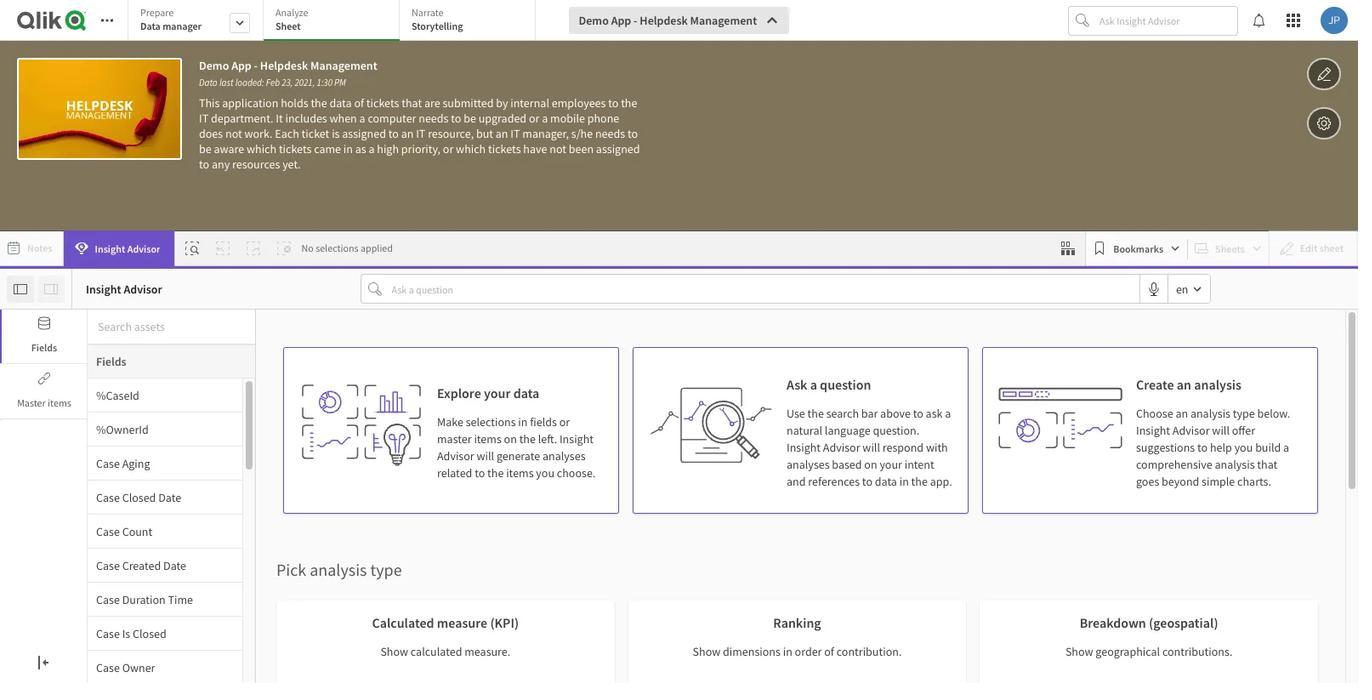 Task type: vqa. For each thing, say whether or not it's contained in the screenshot.
open & resolved cases over time
yes



Task type: locate. For each thing, give the bounding box(es) containing it.
medium priority cases 142
[[582, 300, 764, 364]]

1 vertical spatial you
[[536, 465, 555, 481]]

show for ranking
[[693, 644, 721, 659]]

case for case owner
[[96, 660, 120, 675]]

tickets down upgraded
[[488, 141, 521, 157]]

1 vertical spatial data
[[199, 77, 218, 88]]

open down medium at the left of the page
[[566, 371, 599, 389]]

duration right vs
[[100, 371, 155, 389]]

over
[[155, 581, 184, 599]]

type up calculated
[[370, 559, 402, 580]]

1 horizontal spatial will
[[863, 440, 880, 455]]

the right use
[[808, 406, 824, 421]]

0 vertical spatial your
[[484, 384, 511, 401]]

your down respond
[[880, 457, 902, 472]]

manager,
[[523, 126, 569, 141]]

1 vertical spatial management
[[311, 58, 377, 73]]

tab list containing prepare
[[128, 0, 542, 43]]

1 vertical spatial demo
[[199, 58, 229, 73]]

1 horizontal spatial or
[[529, 111, 540, 126]]

menu
[[88, 379, 255, 683]]

helpdesk inside the demo app - helpdesk management data last loaded: feb 23, 2021, 1:30 pm this application holds the data of tickets that are submitted by internal employees to the it department. it includes when a computer needs to be upgraded or a mobile phone does not work. each ticket is assigned to an it resource, but an it manager, s/he needs to be aware which tickets came in as a high priority, or which tickets have not been assigned to any resources yet.
[[260, 58, 308, 73]]

0 horizontal spatial that
[[402, 95, 422, 111]]

cases up type
[[715, 300, 764, 325]]

data down respond
[[875, 474, 897, 489]]

priority right low
[[1082, 300, 1142, 325]]

is
[[122, 626, 130, 641]]

will down language in the right bottom of the page
[[863, 440, 880, 455]]

2 horizontal spatial data
[[875, 474, 897, 489]]

1 horizontal spatial which
[[456, 141, 486, 157]]

0 horizontal spatial app
[[231, 58, 252, 73]]

1 horizontal spatial management
[[690, 13, 757, 28]]

open left &
[[9, 581, 42, 599]]

edit image
[[1317, 64, 1332, 84]]

case for case aging
[[96, 455, 120, 471]]

case owner
[[96, 660, 155, 675]]

2 vertical spatial items
[[506, 465, 534, 481]]

%caseid button
[[88, 387, 242, 403]]

0 horizontal spatial you
[[536, 465, 555, 481]]

or right fields
[[559, 414, 570, 430]]

breakdown (geospatial)
[[1080, 614, 1219, 631]]

is
[[332, 126, 340, 141]]

advisor left smart search icon
[[127, 242, 160, 255]]

fields button
[[0, 310, 87, 363], [2, 310, 87, 363], [88, 344, 255, 379]]

time
[[187, 581, 218, 599], [168, 592, 193, 607]]

demo inside button
[[579, 13, 609, 28]]

1 horizontal spatial helpdesk
[[640, 13, 688, 28]]

suggestions
[[1136, 440, 1195, 455]]

1 master items button from the left
[[0, 365, 87, 418]]

advisor up based
[[823, 440, 860, 455]]

data
[[330, 95, 352, 111], [513, 384, 540, 401], [875, 474, 897, 489]]

1 horizontal spatial your
[[880, 457, 902, 472]]

bookmarks button
[[1090, 235, 1184, 262]]

on up generate on the bottom left of page
[[504, 431, 517, 447]]

ask
[[787, 376, 808, 393]]

phone
[[588, 111, 619, 126]]

1 horizontal spatial you
[[1235, 440, 1253, 455]]

tab list inside toolbar
[[128, 0, 542, 43]]

insight down insight advisor dropdown button
[[86, 281, 121, 296]]

date
[[158, 490, 181, 505], [163, 558, 186, 573]]

1 vertical spatial of
[[191, 389, 202, 406]]

date for case closed date
[[158, 490, 181, 505]]

ranking
[[773, 614, 821, 631]]

or up have on the left of the page
[[529, 111, 540, 126]]

that left are
[[402, 95, 422, 111]]

0 horizontal spatial which
[[247, 141, 277, 157]]

app inside button
[[611, 13, 631, 28]]

department.
[[211, 111, 273, 126]]

pick
[[276, 559, 306, 580]]

0 horizontal spatial items
[[48, 396, 71, 409]]

application
[[222, 95, 278, 111]]

1 horizontal spatial -
[[634, 13, 638, 28]]

cases inside high priority cases 72
[[256, 300, 304, 325]]

insight advisor left smart search icon
[[95, 242, 160, 255]]

0 horizontal spatial of
[[191, 389, 202, 406]]

0 vertical spatial app
[[611, 13, 631, 28]]

management inside the demo app - helpdesk management data last loaded: feb 23, 2021, 1:30 pm this application holds the data of tickets that are submitted by internal employees to the it department. it includes when a computer needs to be upgraded or a mobile phone does not work. each ticket is assigned to an it resource, but an it manager, s/he needs to be aware which tickets came in as a high priority, or which tickets have not been assigned to any resources yet.
[[311, 58, 377, 73]]

cases left vs
[[44, 371, 81, 389]]

0 horizontal spatial assigned
[[342, 126, 386, 141]]

1 horizontal spatial not
[[550, 141, 566, 157]]

duration inside open cases vs duration * bubble size represents number of high priority open cases
[[100, 371, 155, 389]]

to right related
[[475, 465, 485, 481]]

needs up priority,
[[419, 111, 449, 126]]

ask
[[926, 406, 943, 421]]

helpdesk for demo app - helpdesk management data last loaded: feb 23, 2021, 1:30 pm this application holds the data of tickets that are submitted by internal employees to the it department. it includes when a computer needs to be upgraded or a mobile phone does not work. each ticket is assigned to an it resource, but an it manager, s/he needs to be aware which tickets came in as a high priority, or which tickets have not been assigned to any resources yet.
[[260, 58, 308, 73]]

0 horizontal spatial data
[[140, 20, 161, 32]]

advisor up "suggestions"
[[1173, 423, 1210, 438]]

%caseid
[[96, 387, 139, 403]]

your right explore at left
[[484, 384, 511, 401]]

prepare
[[140, 6, 174, 19]]

assigned down phone
[[596, 141, 640, 157]]

7 case from the top
[[96, 660, 120, 675]]

Search assets text field
[[88, 311, 255, 342]]

show left dimensions
[[693, 644, 721, 659]]

manager
[[163, 20, 202, 32]]

advisor up related
[[437, 448, 474, 464]]

0 horizontal spatial by
[[496, 95, 508, 111]]

case for case created date
[[96, 558, 120, 573]]

on right based
[[864, 457, 877, 472]]

priority
[[192, 300, 252, 325], [651, 300, 711, 325], [1082, 300, 1142, 325], [658, 371, 705, 389]]

2 horizontal spatial or
[[559, 414, 570, 430]]

1 vertical spatial or
[[443, 141, 454, 157]]

priority
[[231, 389, 272, 406]]

insight down 'choose'
[[1136, 423, 1170, 438]]

to right are
[[451, 111, 461, 126]]

in
[[343, 141, 353, 157], [518, 414, 528, 430], [900, 474, 909, 489], [783, 644, 793, 659]]

selections
[[316, 242, 359, 254], [466, 414, 516, 430]]

demo up employees
[[579, 13, 609, 28]]

computer
[[368, 111, 416, 126]]

0 horizontal spatial high
[[204, 389, 229, 406]]

on inside use the search bar above to ask a natural language question. insight advisor will respond with analyses based on your intent and references to data in the app.
[[864, 457, 877, 472]]

1 vertical spatial by
[[641, 371, 656, 389]]

date up over on the bottom of page
[[163, 558, 186, 573]]

priority for 203
[[1082, 300, 1142, 325]]

open for open cases vs duration * bubble size represents number of high priority open cases
[[9, 371, 42, 389]]

tab list
[[128, 0, 542, 43]]

advisor inside make selections in fields or master items on the left. insight advisor will generate analyses related to the items you choose.
[[437, 448, 474, 464]]

time down case created date button
[[168, 592, 193, 607]]

4 case from the top
[[96, 558, 120, 573]]

type up offer
[[1233, 406, 1255, 421]]

priority for 72
[[192, 300, 252, 325]]

by inside the demo app - helpdesk management data last loaded: feb 23, 2021, 1:30 pm this application holds the data of tickets that are submitted by internal employees to the it department. it includes when a computer needs to be upgraded or a mobile phone does not work. each ticket is assigned to an it resource, but an it manager, s/he needs to be aware which tickets came in as a high priority, or which tickets have not been assigned to any resources yet.
[[496, 95, 508, 111]]

choose.
[[557, 465, 596, 481]]

cases inside open cases vs duration * bubble size represents number of high priority open cases
[[44, 371, 81, 389]]

0 horizontal spatial show
[[381, 644, 408, 659]]

2 horizontal spatial will
[[1212, 423, 1230, 438]]

1 horizontal spatial type
[[1233, 406, 1255, 421]]

data up fields
[[513, 384, 540, 401]]

selections down explore your data
[[466, 414, 516, 430]]

duration down created
[[122, 592, 166, 607]]

assigned
[[342, 126, 386, 141], [596, 141, 640, 157]]

case down case aging
[[96, 490, 120, 505]]

1 horizontal spatial high
[[377, 141, 399, 157]]

no selections applied
[[302, 242, 393, 254]]

not right have on the left of the page
[[550, 141, 566, 157]]

selections inside make selections in fields or master items on the left. insight advisor will generate analyses related to the items you choose.
[[466, 414, 516, 430]]

or right priority,
[[443, 141, 454, 157]]

0 vertical spatial that
[[402, 95, 422, 111]]

0 vertical spatial on
[[504, 431, 517, 447]]

1 horizontal spatial analyses
[[787, 457, 830, 472]]

2 horizontal spatial it
[[511, 126, 520, 141]]

upgraded
[[479, 111, 527, 126]]

application containing 72
[[0, 0, 1358, 683]]

app inside the demo app - helpdesk management data last loaded: feb 23, 2021, 1:30 pm this application holds the data of tickets that are submitted by internal employees to the it department. it includes when a computer needs to be upgraded or a mobile phone does not work. each ticket is assigned to an it resource, but an it manager, s/he needs to be aware which tickets came in as a high priority, or which tickets have not been assigned to any resources yet.
[[231, 58, 252, 73]]

cases
[[306, 389, 338, 406]]

high right as
[[377, 141, 399, 157]]

that down build
[[1257, 457, 1278, 472]]

case for case duration time
[[96, 592, 120, 607]]

1 vertical spatial type
[[370, 559, 402, 580]]

1 horizontal spatial demo
[[579, 13, 609, 28]]

1 vertical spatial high
[[204, 389, 229, 406]]

closed right is
[[133, 626, 167, 641]]

below.
[[1258, 406, 1291, 421]]

tickets left came
[[279, 141, 312, 157]]

loaded:
[[235, 77, 264, 88]]

1 case from the top
[[96, 455, 120, 471]]

0 horizontal spatial it
[[199, 111, 209, 126]]

1 vertical spatial date
[[163, 558, 186, 573]]

to inside choose an analysis type below. insight advisor will offer suggestions to help you build a comprehensive analysis that goes beyond simple charts.
[[1198, 440, 1208, 455]]

1 vertical spatial data
[[513, 384, 540, 401]]

show
[[381, 644, 408, 659], [693, 644, 721, 659], [1066, 644, 1093, 659]]

on
[[504, 431, 517, 447], [864, 457, 877, 472]]

- for demo app - helpdesk management
[[634, 13, 638, 28]]

- inside button
[[634, 13, 638, 28]]

1 horizontal spatial app
[[611, 13, 631, 28]]

open up master
[[9, 371, 42, 389]]

as
[[355, 141, 366, 157]]

0 vertical spatial date
[[158, 490, 181, 505]]

1 horizontal spatial items
[[474, 431, 502, 447]]

1 vertical spatial closed
[[133, 626, 167, 641]]

demo app - helpdesk management button
[[569, 7, 790, 34]]

an inside choose an analysis type below. insight advisor will offer suggestions to help you build a comprehensive analysis that goes beyond simple charts.
[[1176, 406, 1188, 421]]

beyond
[[1162, 474, 1200, 489]]

in left fields
[[518, 414, 528, 430]]

fields up vs
[[96, 354, 126, 369]]

analyze
[[276, 6, 308, 19]]

analyses up and on the right bottom
[[787, 457, 830, 472]]

1 vertical spatial on
[[864, 457, 877, 472]]

helpdesk inside demo app - helpdesk management button
[[640, 13, 688, 28]]

0 horizontal spatial on
[[504, 431, 517, 447]]

in down the intent
[[900, 474, 909, 489]]

0 horizontal spatial needs
[[419, 111, 449, 126]]

case left the owner
[[96, 660, 120, 675]]

left.
[[538, 431, 557, 447]]

5 case from the top
[[96, 592, 120, 607]]

cases down medium at the left of the page
[[601, 371, 638, 389]]

show down calculated
[[381, 644, 408, 659]]

1 horizontal spatial data
[[199, 77, 218, 88]]

tickets right when
[[366, 95, 399, 111]]

data inside use the search bar above to ask a natural language question. insight advisor will respond with analyses based on your intent and references to data in the app.
[[875, 474, 897, 489]]

analyses
[[543, 448, 586, 464], [787, 457, 830, 472]]

in left as
[[343, 141, 353, 157]]

open inside open cases vs duration * bubble size represents number of high priority open cases
[[9, 371, 42, 389]]

which down upgraded
[[456, 141, 486, 157]]

but
[[476, 126, 493, 141]]

0 horizontal spatial management
[[311, 58, 377, 73]]

pick analysis type
[[276, 559, 402, 580]]

analyses inside use the search bar above to ask a natural language question. insight advisor will respond with analyses based on your intent and references to data in the app.
[[787, 457, 830, 472]]

0 horizontal spatial fields
[[31, 341, 57, 354]]

offer
[[1232, 423, 1256, 438]]

0 vertical spatial high
[[377, 141, 399, 157]]

insight down natural
[[787, 440, 821, 455]]

management inside button
[[690, 13, 757, 28]]

0 horizontal spatial be
[[199, 141, 212, 157]]

to left help
[[1198, 440, 1208, 455]]

of
[[354, 95, 364, 111], [191, 389, 202, 406], [824, 644, 834, 659]]

data inside prepare data manager
[[140, 20, 161, 32]]

by left internal
[[496, 95, 508, 111]]

demo for demo app - helpdesk management data last loaded: feb 23, 2021, 1:30 pm this application holds the data of tickets that are submitted by internal employees to the it department. it includes when a computer needs to be upgraded or a mobile phone does not work. each ticket is assigned to an it resource, but an it manager, s/he needs to be aware which tickets came in as a high priority, or which tickets have not been assigned to any resources yet.
[[199, 58, 229, 73]]

it left have on the left of the page
[[511, 126, 520, 141]]

resources
[[232, 157, 280, 172]]

vs
[[84, 371, 97, 389]]

priority inside medium priority cases 142
[[651, 300, 711, 325]]

0 horizontal spatial demo
[[199, 58, 229, 73]]

of right order
[[824, 644, 834, 659]]

your inside use the search bar above to ask a natural language question. insight advisor will respond with analyses based on your intent and references to data in the app.
[[880, 457, 902, 472]]

master items
[[17, 396, 71, 409]]

priority inside high priority cases 72
[[192, 300, 252, 325]]

assigned right is
[[342, 126, 386, 141]]

closed
[[122, 490, 156, 505], [133, 626, 167, 641]]

0 vertical spatial data
[[140, 20, 161, 32]]

1 which from the left
[[247, 141, 277, 157]]

of right number
[[191, 389, 202, 406]]

data inside the demo app - helpdesk management data last loaded: feb 23, 2021, 1:30 pm this application holds the data of tickets that are submitted by internal employees to the it department. it includes when a computer needs to be upgraded or a mobile phone does not work. each ticket is assigned to an it resource, but an it manager, s/he needs to be aware which tickets came in as a high priority, or which tickets have not been assigned to any resources yet.
[[199, 77, 218, 88]]

not right does
[[225, 126, 242, 141]]

closed up count on the left bottom of the page
[[122, 490, 156, 505]]

3 case from the top
[[96, 524, 120, 539]]

be
[[464, 111, 476, 126], [199, 141, 212, 157]]

an right but
[[496, 126, 508, 141]]

calculated measure (kpi)
[[372, 614, 519, 631]]

duration
[[100, 371, 155, 389], [122, 592, 166, 607]]

in inside use the search bar above to ask a natural language question. insight advisor will respond with analyses based on your intent and references to data in the app.
[[900, 474, 909, 489]]

open for open & resolved cases over time
[[9, 581, 42, 599]]

case for case count
[[96, 524, 120, 539]]

be left but
[[464, 111, 476, 126]]

you left the choose. on the left bottom of page
[[536, 465, 555, 481]]

2 horizontal spatial show
[[1066, 644, 1093, 659]]

0 vertical spatial you
[[1235, 440, 1253, 455]]

case duration time button
[[88, 592, 242, 607]]

insight right left.
[[560, 431, 594, 447]]

an right 'choose'
[[1176, 406, 1188, 421]]

this
[[199, 95, 220, 111]]

insight left smart search icon
[[95, 242, 125, 255]]

on inside make selections in fields or master items on the left. insight advisor will generate analyses related to the items you choose.
[[504, 431, 517, 447]]

a
[[359, 111, 365, 126], [542, 111, 548, 126], [369, 141, 375, 157], [810, 376, 817, 393], [945, 406, 951, 421], [1284, 440, 1290, 455]]

toolbar
[[0, 0, 1358, 231]]

selections right no
[[316, 242, 359, 254]]

2 which from the left
[[456, 141, 486, 157]]

will up help
[[1212, 423, 1230, 438]]

application
[[0, 0, 1358, 683]]

1 vertical spatial -
[[254, 58, 258, 73]]

case left is
[[96, 626, 120, 641]]

insight inside make selections in fields or master items on the left. insight advisor will generate analyses related to the items you choose.
[[560, 431, 594, 447]]

0 vertical spatial of
[[354, 95, 364, 111]]

0 vertical spatial management
[[690, 13, 757, 28]]

includes
[[285, 111, 327, 126]]

0 vertical spatial by
[[496, 95, 508, 111]]

0 horizontal spatial helpdesk
[[260, 58, 308, 73]]

high inside open cases vs duration * bubble size represents number of high priority open cases
[[204, 389, 229, 406]]

case
[[96, 455, 120, 471], [96, 490, 120, 505], [96, 524, 120, 539], [96, 558, 120, 573], [96, 592, 120, 607], [96, 626, 120, 641], [96, 660, 120, 675]]

natural
[[787, 423, 823, 438]]

0 horizontal spatial analyses
[[543, 448, 586, 464]]

menu containing %caseid
[[88, 379, 255, 683]]

to left priority,
[[388, 126, 399, 141]]

that
[[402, 95, 422, 111], [1257, 457, 1278, 472]]

6 case from the top
[[96, 626, 120, 641]]

0 vertical spatial duration
[[100, 371, 155, 389]]

it left resource,
[[416, 126, 426, 141]]

fields up bubble
[[31, 341, 57, 354]]

which right aware
[[247, 141, 277, 157]]

cases right 72
[[256, 300, 304, 325]]

high priority cases 72
[[150, 300, 304, 364]]

1 vertical spatial selections
[[466, 414, 516, 430]]

2 case from the top
[[96, 490, 120, 505]]

you down offer
[[1235, 440, 1253, 455]]

demo inside the demo app - helpdesk management data last loaded: feb 23, 2021, 1:30 pm this application holds the data of tickets that are submitted by internal employees to the it department. it includes when a computer needs to be upgraded or a mobile phone does not work. each ticket is assigned to an it resource, but an it manager, s/he needs to be aware which tickets came in as a high priority, or which tickets have not been assigned to any resources yet.
[[199, 58, 229, 73]]

data down pm
[[330, 95, 352, 111]]

1 vertical spatial be
[[199, 141, 212, 157]]

to left ask
[[913, 406, 924, 421]]

time right over on the bottom of page
[[187, 581, 218, 599]]

1 horizontal spatial it
[[416, 126, 426, 141]]

0 vertical spatial selections
[[316, 242, 359, 254]]

case closed date button
[[88, 490, 242, 505]]

pm
[[334, 77, 346, 88]]

0 vertical spatial items
[[48, 396, 71, 409]]

cases down en
[[1145, 300, 1194, 325]]

dimensions
[[723, 644, 781, 659]]

bubble
[[17, 389, 56, 406]]

cases
[[256, 300, 304, 325], [715, 300, 764, 325], [1145, 300, 1194, 325], [44, 371, 81, 389], [601, 371, 638, 389], [115, 581, 152, 599]]

priority right high at the top of the page
[[192, 300, 252, 325]]

- inside the demo app - helpdesk management data last loaded: feb 23, 2021, 1:30 pm this application holds the data of tickets that are submitted by internal employees to the it department. it includes when a computer needs to be upgraded or a mobile phone does not work. each ticket is assigned to an it resource, but an it manager, s/he needs to be aware which tickets came in as a high priority, or which tickets have not been assigned to any resources yet.
[[254, 58, 258, 73]]

0 horizontal spatial type
[[370, 559, 402, 580]]

case up case is closed
[[96, 592, 120, 607]]

Ask a question text field
[[388, 275, 1140, 302]]

analysis up help
[[1191, 406, 1231, 421]]

of inside open cases vs duration * bubble size represents number of high priority open cases
[[191, 389, 202, 406]]

priority inside low priority cases 203
[[1082, 300, 1142, 325]]

0 horizontal spatial selections
[[316, 242, 359, 254]]

above
[[880, 406, 911, 421]]

case left aging
[[96, 455, 120, 471]]

be left any
[[199, 141, 212, 157]]

1 horizontal spatial assigned
[[596, 141, 640, 157]]

0 vertical spatial -
[[634, 13, 638, 28]]

will inside choose an analysis type below. insight advisor will offer suggestions to help you build a comprehensive analysis that goes beyond simple charts.
[[1212, 423, 1230, 438]]

- for demo app - helpdesk management data last loaded: feb 23, 2021, 1:30 pm this application holds the data of tickets that are submitted by internal employees to the it department. it includes when a computer needs to be upgraded or a mobile phone does not work. each ticket is assigned to an it resource, but an it manager, s/he needs to be aware which tickets came in as a high priority, or which tickets have not been assigned to any resources yet.
[[254, 58, 258, 73]]

0 horizontal spatial or
[[443, 141, 454, 157]]

1 vertical spatial app
[[231, 58, 252, 73]]

1 horizontal spatial that
[[1257, 457, 1278, 472]]

0 horizontal spatial data
[[330, 95, 352, 111]]

data
[[140, 20, 161, 32], [199, 77, 218, 88]]

represents
[[82, 389, 142, 406]]

3 show from the left
[[1066, 644, 1093, 659]]

needs right s/he on the left top of page
[[595, 126, 625, 141]]

1 show from the left
[[381, 644, 408, 659]]

2 horizontal spatial of
[[824, 644, 834, 659]]

advisor inside choose an analysis type below. insight advisor will offer suggestions to help you build a comprehensive analysis that goes beyond simple charts.
[[1173, 423, 1210, 438]]

have
[[523, 141, 547, 157]]

management for demo app - helpdesk management data last loaded: feb 23, 2021, 1:30 pm this application holds the data of tickets that are submitted by internal employees to the it department. it includes when a computer needs to be upgraded or a mobile phone does not work. each ticket is assigned to an it resource, but an it manager, s/he needs to be aware which tickets came in as a high priority, or which tickets have not been assigned to any resources yet.
[[311, 58, 377, 73]]

0 vertical spatial helpdesk
[[640, 13, 688, 28]]

demo app - helpdesk management data last loaded: feb 23, 2021, 1:30 pm this application holds the data of tickets that are submitted by internal employees to the it department. it includes when a computer needs to be upgraded or a mobile phone does not work. each ticket is assigned to an it resource, but an it manager, s/he needs to be aware which tickets came in as a high priority, or which tickets have not been assigned to any resources yet.
[[199, 58, 642, 172]]

selections for make
[[466, 414, 516, 430]]

1 horizontal spatial of
[[354, 95, 364, 111]]

1 horizontal spatial on
[[864, 457, 877, 472]]

case duration time
[[96, 592, 193, 607]]

2 vertical spatial data
[[875, 474, 897, 489]]

low
[[1043, 300, 1078, 325]]

0 vertical spatial data
[[330, 95, 352, 111]]

will inside use the search bar above to ask a natural language question. insight advisor will respond with analyses based on your intent and references to data in the app.
[[863, 440, 880, 455]]

app options image
[[1317, 113, 1332, 134]]

2 show from the left
[[693, 644, 721, 659]]



Task type: describe. For each thing, give the bounding box(es) containing it.
0 horizontal spatial your
[[484, 384, 511, 401]]

open cases by priority type
[[566, 371, 737, 389]]

en button
[[1169, 275, 1210, 303]]

analysis down help
[[1215, 457, 1255, 472]]

aware
[[214, 141, 244, 157]]

time inside menu
[[168, 592, 193, 607]]

142
[[646, 325, 699, 364]]

measure.
[[465, 644, 511, 659]]

s/he
[[571, 126, 593, 141]]

to right references
[[862, 474, 873, 489]]

feb
[[266, 77, 280, 88]]

explore
[[437, 384, 481, 401]]

open for open cases by priority type
[[566, 371, 599, 389]]

create an analysis
[[1136, 376, 1242, 393]]

a inside use the search bar above to ask a natural language question. insight advisor will respond with analyses based on your intent and references to data in the app.
[[945, 406, 951, 421]]

create
[[1136, 376, 1174, 393]]

search
[[826, 406, 859, 421]]

work.
[[245, 126, 273, 141]]

2 horizontal spatial tickets
[[488, 141, 521, 157]]

app for demo app - helpdesk management
[[611, 13, 631, 28]]

(kpi)
[[490, 614, 519, 631]]

employees
[[552, 95, 606, 111]]

1 horizontal spatial tickets
[[366, 95, 399, 111]]

smart search image
[[186, 242, 199, 255]]

you inside choose an analysis type below. insight advisor will offer suggestions to help you build a comprehensive analysis that goes beyond simple charts.
[[1235, 440, 1253, 455]]

1 vertical spatial items
[[474, 431, 502, 447]]

show for breakdown (geospatial)
[[1066, 644, 1093, 659]]

goes
[[1136, 474, 1160, 489]]

order
[[795, 644, 822, 659]]

geographical
[[1096, 644, 1160, 659]]

0 vertical spatial be
[[464, 111, 476, 126]]

simple
[[1202, 474, 1235, 489]]

or inside make selections in fields or master items on the left. insight advisor will generate analyses related to the items you choose.
[[559, 414, 570, 430]]

calculated
[[411, 644, 462, 659]]

number
[[144, 389, 188, 406]]

demo for demo app - helpdesk management
[[579, 13, 609, 28]]

an right "create"
[[1177, 376, 1192, 393]]

open cases vs duration * bubble size represents number of high priority open cases
[[9, 371, 338, 406]]

each
[[275, 126, 299, 141]]

size
[[58, 389, 80, 406]]

that inside choose an analysis type below. insight advisor will offer suggestions to help you build a comprehensive analysis that goes beyond simple charts.
[[1257, 457, 1278, 472]]

items inside "button"
[[48, 396, 71, 409]]

case for case is closed
[[96, 626, 120, 641]]

references
[[808, 474, 860, 489]]

case count
[[96, 524, 152, 539]]

analysis right pick on the bottom left of page
[[310, 559, 367, 580]]

show geographical contributions.
[[1066, 644, 1233, 659]]

data inside the demo app - helpdesk management data last loaded: feb 23, 2021, 1:30 pm this application holds the data of tickets that are submitted by internal employees to the it department. it includes when a computer needs to be upgraded or a mobile phone does not work. each ticket is assigned to an it resource, but an it manager, s/he needs to be aware which tickets came in as a high priority, or which tickets have not been assigned to any resources yet.
[[330, 95, 352, 111]]

advisor inside dropdown button
[[127, 242, 160, 255]]

ticket
[[302, 126, 329, 141]]

intent
[[905, 457, 935, 472]]

analysis up offer
[[1194, 376, 1242, 393]]

to right phone
[[628, 126, 638, 141]]

advisor inside use the search bar above to ask a natural language question. insight advisor will respond with analyses based on your intent and references to data in the app.
[[823, 440, 860, 455]]

advisor up high at the top of the page
[[124, 281, 162, 296]]

hide assets image
[[14, 282, 27, 296]]

to left any
[[199, 157, 209, 172]]

type
[[708, 371, 737, 389]]

72
[[209, 325, 245, 364]]

2 vertical spatial of
[[824, 644, 834, 659]]

breakdown
[[1080, 614, 1146, 631]]

based
[[832, 457, 862, 472]]

choose an analysis type below. insight advisor will offer suggestions to help you build a comprehensive analysis that goes beyond simple charts.
[[1136, 406, 1291, 489]]

app for demo app - helpdesk management data last loaded: feb 23, 2021, 1:30 pm this application holds the data of tickets that are submitted by internal employees to the it department. it includes when a computer needs to be upgraded or a mobile phone does not work. each ticket is assigned to an it resource, but an it manager, s/he needs to be aware which tickets came in as a high priority, or which tickets have not been assigned to any resources yet.
[[231, 58, 252, 73]]

priority for 142
[[651, 300, 711, 325]]

master
[[437, 431, 472, 447]]

date for case created date
[[163, 558, 186, 573]]

case is closed button
[[88, 626, 242, 641]]

been
[[569, 141, 594, 157]]

in left order
[[783, 644, 793, 659]]

cases down 'case created date'
[[115, 581, 152, 599]]

does
[[199, 126, 223, 141]]

james peterson image
[[1321, 7, 1348, 34]]

analyses inside make selections in fields or master items on the left. insight advisor will generate analyses related to the items you choose.
[[543, 448, 586, 464]]

show for calculated measure (kpi)
[[381, 644, 408, 659]]

1 horizontal spatial needs
[[595, 126, 625, 141]]

0 horizontal spatial not
[[225, 126, 242, 141]]

ask a question
[[787, 376, 871, 393]]

insight advisor button
[[63, 231, 175, 266]]

in inside make selections in fields or master items on the left. insight advisor will generate analyses related to the items you choose.
[[518, 414, 528, 430]]

case aging button
[[88, 455, 242, 471]]

question.
[[873, 423, 920, 438]]

medium
[[582, 300, 648, 325]]

1:30
[[317, 77, 333, 88]]

priority,
[[401, 141, 441, 157]]

analyze sheet
[[276, 6, 308, 32]]

high inside the demo app - helpdesk management data last loaded: feb 23, 2021, 1:30 pm this application holds the data of tickets that are submitted by internal employees to the it department. it includes when a computer needs to be upgraded or a mobile phone does not work. each ticket is assigned to an it resource, but an it manager, s/he needs to be aware which tickets came in as a high priority, or which tickets have not been assigned to any resources yet.
[[377, 141, 399, 157]]

2021,
[[295, 77, 315, 88]]

case created date
[[96, 558, 186, 573]]

explore your data
[[437, 384, 540, 401]]

1 horizontal spatial data
[[513, 384, 540, 401]]

1 horizontal spatial by
[[641, 371, 656, 389]]

question
[[820, 376, 871, 393]]

case for case closed date
[[96, 490, 120, 505]]

measure
[[437, 614, 488, 631]]

language
[[825, 423, 871, 438]]

contribution.
[[837, 644, 902, 659]]

the right phone
[[621, 95, 637, 111]]

in inside the demo app - helpdesk management data last loaded: feb 23, 2021, 1:30 pm this application holds the data of tickets that are submitted by internal employees to the it department. it includes when a computer needs to be upgraded or a mobile phone does not work. each ticket is assigned to an it resource, but an it manager, s/he needs to be aware which tickets came in as a high priority, or which tickets have not been assigned to any resources yet.
[[343, 141, 353, 157]]

&
[[44, 581, 54, 599]]

0 vertical spatial closed
[[122, 490, 156, 505]]

type inside choose an analysis type below. insight advisor will offer suggestions to help you build a comprehensive analysis that goes beyond simple charts.
[[1233, 406, 1255, 421]]

Ask Insight Advisor text field
[[1096, 7, 1238, 34]]

203
[[1092, 325, 1145, 364]]

storytelling
[[412, 20, 463, 32]]

internal
[[511, 95, 549, 111]]

a inside choose an analysis type below. insight advisor will offer suggestions to help you build a comprehensive analysis that goes beyond simple charts.
[[1284, 440, 1290, 455]]

insight inside use the search bar above to ask a natural language question. insight advisor will respond with analyses based on your intent and references to data in the app.
[[787, 440, 821, 455]]

open
[[275, 389, 303, 406]]

2 master items button from the left
[[2, 365, 87, 418]]

to right employees
[[608, 95, 619, 111]]

the up generate on the bottom left of page
[[519, 431, 536, 447]]

related
[[437, 465, 472, 481]]

of inside the demo app - helpdesk management data last loaded: feb 23, 2021, 1:30 pm this application holds the data of tickets that are submitted by internal employees to the it department. it includes when a computer needs to be upgraded or a mobile phone does not work. each ticket is assigned to an it resource, but an it manager, s/he needs to be aware which tickets came in as a high priority, or which tickets have not been assigned to any resources yet.
[[354, 95, 364, 111]]

fields
[[530, 414, 557, 430]]

prepare data manager
[[140, 6, 202, 32]]

%ownerid
[[96, 421, 149, 437]]

yet.
[[283, 157, 301, 172]]

toolbar containing demo app - helpdesk management
[[0, 0, 1358, 231]]

are
[[424, 95, 440, 111]]

resource,
[[428, 126, 474, 141]]

helpdesk for demo app - helpdesk management
[[640, 13, 688, 28]]

the down generate on the bottom left of page
[[487, 465, 504, 481]]

submitted
[[443, 95, 494, 111]]

cases inside low priority cases 203
[[1145, 300, 1194, 325]]

to inside make selections in fields or master items on the left. insight advisor will generate analyses related to the items you choose.
[[475, 465, 485, 481]]

app.
[[930, 474, 952, 489]]

high
[[150, 300, 188, 325]]

case created date button
[[88, 558, 242, 573]]

0 vertical spatial or
[[529, 111, 540, 126]]

*
[[9, 389, 15, 406]]

selections for no
[[316, 242, 359, 254]]

with
[[926, 440, 948, 455]]

0 horizontal spatial tickets
[[279, 141, 312, 157]]

priority down the 142
[[658, 371, 705, 389]]

when
[[330, 111, 357, 126]]

selections tool image
[[1062, 242, 1075, 255]]

that inside the demo app - helpdesk management data last loaded: feb 23, 2021, 1:30 pm this application holds the data of tickets that are submitted by internal employees to the it department. it includes when a computer needs to be upgraded or a mobile phone does not work. each ticket is assigned to an it resource, but an it manager, s/he needs to be aware which tickets came in as a high priority, or which tickets have not been assigned to any resources yet.
[[402, 95, 422, 111]]

will inside make selections in fields or master items on the left. insight advisor will generate analyses related to the items you choose.
[[477, 448, 494, 464]]

the down the intent
[[911, 474, 928, 489]]

demo app - helpdesk management
[[579, 13, 757, 28]]

and
[[787, 474, 806, 489]]

an left resource,
[[401, 126, 414, 141]]

cases inside medium priority cases 142
[[715, 300, 764, 325]]

make
[[437, 414, 463, 430]]

1 horizontal spatial fields
[[96, 354, 126, 369]]

case closed date
[[96, 490, 181, 505]]

management for demo app - helpdesk management
[[690, 13, 757, 28]]

you inside make selections in fields or master items on the left. insight advisor will generate analyses related to the items you choose.
[[536, 465, 555, 481]]

the down 1:30
[[311, 95, 327, 111]]

1 vertical spatial duration
[[122, 592, 166, 607]]

holds
[[281, 95, 308, 111]]

owner
[[122, 660, 155, 675]]

2 horizontal spatial items
[[506, 465, 534, 481]]

insight inside choose an analysis type below. insight advisor will offer suggestions to help you build a comprehensive analysis that goes beyond simple charts.
[[1136, 423, 1170, 438]]

insight advisor inside dropdown button
[[95, 242, 160, 255]]

1 vertical spatial insight advisor
[[86, 281, 162, 296]]

came
[[314, 141, 341, 157]]

en
[[1176, 281, 1189, 296]]

insight inside dropdown button
[[95, 242, 125, 255]]

it
[[276, 111, 283, 126]]



